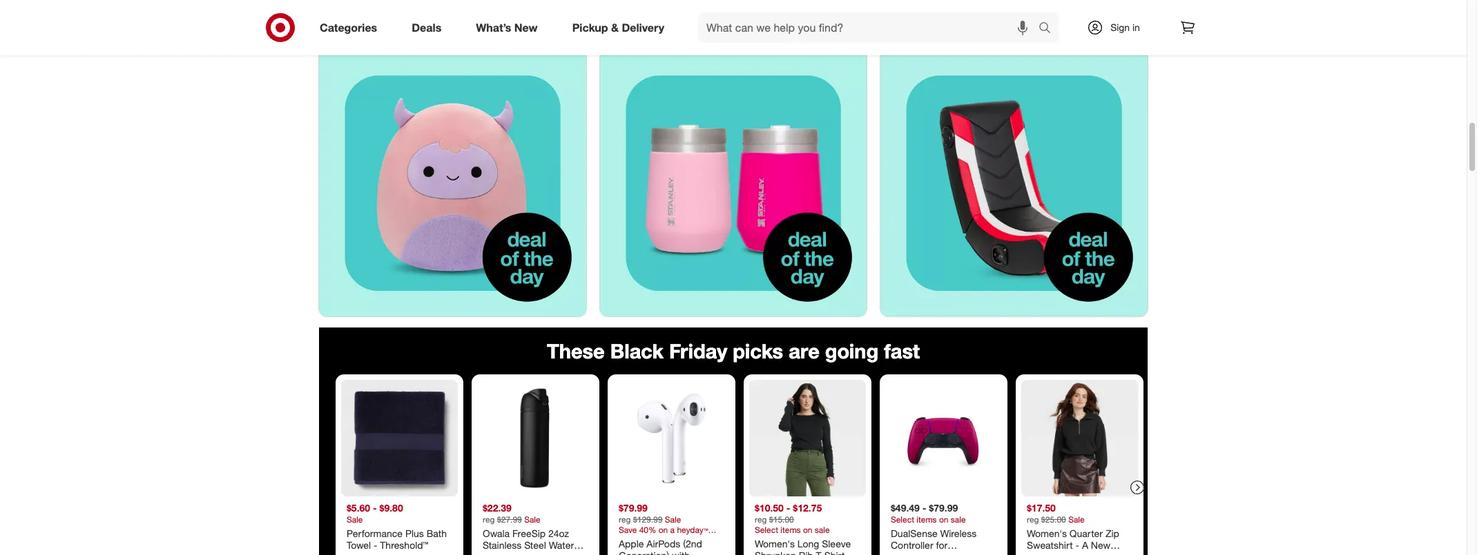 Task type: vqa. For each thing, say whether or not it's contained in the screenshot.
"30" to the bottom
no



Task type: describe. For each thing, give the bounding box(es) containing it.
apple
[[619, 538, 644, 550]]

10-
[[810, 0, 827, 8]]

1 horizontal spatial today
[[611, 34, 633, 44]]

24oz
[[548, 528, 569, 540]]

these
[[547, 339, 605, 364]]

transit
[[735, 0, 766, 8]]

$10.50
[[755, 503, 784, 514]]

women's inside $17.50 reg $25.00 sale women's quarter zip sweatshirt - a new day™
[[1027, 528, 1067, 540]]

sign
[[1111, 21, 1130, 33]]

pickup
[[572, 20, 608, 34]]

0 horizontal spatial target deal of the day image
[[319, 50, 586, 317]]

today only. online only.
[[330, 20, 416, 30]]

what's new link
[[464, 12, 555, 43]]

reg inside $10.50 - $12.75 reg $15.00 select items on sale women's long sleeve shrunken rib t-shirt
[[755, 515, 767, 525]]

categories link
[[308, 12, 395, 43]]

dualsense
[[891, 528, 938, 540]]

pickup & delivery link
[[561, 12, 682, 43]]

1 today only. from the left
[[611, 34, 652, 44]]

shrunken
[[755, 550, 796, 556]]

categories
[[320, 20, 377, 34]]

select inside $10.50 - $12.75 reg $15.00 select items on sale women's long sleeve shrunken rib t-shirt
[[755, 525, 778, 536]]

today only. online only. link
[[319, 0, 586, 317]]

pickup & delivery
[[572, 20, 664, 34]]

fast
[[884, 339, 920, 364]]

sale for $27.99
[[524, 515, 541, 525]]

$5.60 - $9.80 sale performance plus bath towel - threshold™
[[347, 503, 447, 552]]

$25.00
[[1041, 515, 1066, 525]]

shirt
[[824, 550, 845, 556]]

in
[[1133, 21, 1140, 33]]

deals
[[412, 20, 442, 34]]

women's long sleeve shrunken rib t-shirt - universal thread™ image
[[749, 380, 866, 497]]

online
[[373, 20, 397, 30]]

sign in
[[1111, 21, 1140, 33]]

picks
[[733, 339, 783, 364]]

performance plus bath towel - threshold™ image
[[341, 380, 458, 497]]

2 oz. from the left
[[827, 0, 841, 8]]

on inside $10.50 - $12.75 reg $15.00 select items on sale women's long sleeve shrunken rib t-shirt
[[803, 525, 813, 536]]

$10.50 - $12.75 reg $15.00 select items on sale women's long sleeve shrunken rib t-shirt 
[[755, 503, 851, 556]]

going
[[825, 339, 879, 364]]

stainless
[[483, 540, 522, 552]]

are
[[789, 339, 820, 364]]

friday
[[669, 339, 727, 364]]

water
[[549, 540, 574, 552]]

$27.99
[[497, 515, 522, 525]]

$9.80
[[380, 503, 403, 514]]

& inside pickup & delivery link
[[611, 20, 619, 34]]

1 horizontal spatial target deal of the day image
[[600, 50, 867, 317]]

- inside $17.50 reg $25.00 sale women's quarter zip sweatshirt - a new day™
[[1076, 540, 1080, 552]]

$49.49 - $79.99 select items on sale dualsense wireless controller for playstation 5
[[891, 503, 977, 556]]

$79.99 inside "$49.49 - $79.99 select items on sale dualsense wireless controller for playstation 5"
[[929, 503, 958, 514]]

sale inside "$49.49 - $79.99 select items on sale dualsense wireless controller for playstation 5"
[[951, 515, 966, 525]]

$129.99
[[633, 515, 663, 525]]

- for $79.99
[[923, 503, 927, 514]]

tumblers
[[629, 8, 674, 22]]

zip
[[1106, 528, 1119, 540]]

controller
[[891, 540, 934, 552]]

stanley
[[611, 0, 647, 8]]

search
[[1033, 22, 1066, 36]]

what's new
[[476, 20, 538, 34]]

apple airpods (2nd generation) with charging case image
[[613, 380, 730, 497]]

items inside $10.50 - $12.75 reg $15.00 select items on sale women's long sleeve shrunken rib t-shirt
[[781, 525, 801, 536]]

sale for $129.99
[[665, 515, 681, 525]]

towel
[[347, 540, 371, 552]]

stanley 16-oz. aerolight transit bottle & 10-oz. go tumblers with
[[611, 0, 841, 22]]

women's inside $10.50 - $12.75 reg $15.00 select items on sale women's long sleeve shrunken rib t-shirt
[[755, 538, 795, 550]]

plus
[[405, 528, 424, 540]]

sleeve
[[822, 538, 851, 550]]

$12.75
[[793, 503, 822, 514]]

day™
[[1027, 552, 1049, 556]]

go
[[611, 8, 626, 22]]

playstation
[[891, 552, 940, 556]]



Task type: locate. For each thing, give the bounding box(es) containing it.
- right $5.60 in the bottom left of the page
[[373, 503, 377, 514]]

freesip
[[512, 528, 546, 540]]

on inside "$49.49 - $79.99 select items on sale dualsense wireless controller for playstation 5"
[[939, 515, 949, 525]]

& right pickup
[[611, 20, 619, 34]]

new right a
[[1091, 540, 1111, 552]]

(2nd
[[683, 538, 702, 550]]

sale inside $5.60 - $9.80 sale performance plus bath towel - threshold™
[[347, 515, 363, 525]]

women's up sweatshirt at the right bottom of the page
[[1027, 528, 1067, 540]]

- inside "$49.49 - $79.99 select items on sale dualsense wireless controller for playstation 5"
[[923, 503, 927, 514]]

0 horizontal spatial new
[[514, 20, 538, 34]]

search button
[[1033, 12, 1066, 46]]

&
[[800, 0, 807, 8], [611, 20, 619, 34]]

dualsense wireless controller for playstation 5 image
[[885, 380, 1002, 497]]

items inside "$49.49 - $79.99 select items on sale dualsense wireless controller for playstation 5"
[[917, 515, 937, 525]]

reg for $79.99
[[619, 515, 631, 525]]

sale for $9.80
[[347, 515, 363, 525]]

oz. up what can we help you find? suggestions appear below search box
[[827, 0, 841, 8]]

1 reg from the left
[[483, 515, 495, 525]]

1 horizontal spatial today only.
[[892, 34, 933, 44]]

items up long
[[781, 525, 801, 536]]

women's quarter zip sweatshirt - a new day™ image
[[1022, 380, 1138, 497]]

sale right $129.99
[[665, 515, 681, 525]]

reg for $17.50
[[1027, 515, 1039, 525]]

0 vertical spatial &
[[800, 0, 807, 8]]

sale inside $79.99 reg $129.99 sale
[[665, 515, 681, 525]]

select down $49.49
[[891, 515, 914, 525]]

What can we help you find? suggestions appear below search field
[[698, 12, 1042, 43]]

sweatshirt
[[1027, 540, 1073, 552]]

0 horizontal spatial women's
[[755, 538, 795, 550]]

4 reg from the left
[[1027, 515, 1039, 525]]

2 $79.99 from the left
[[929, 503, 958, 514]]

0 vertical spatial new
[[514, 20, 538, 34]]

1 horizontal spatial women's
[[1027, 528, 1067, 540]]

reg down the $22.39
[[483, 515, 495, 525]]

quarter
[[1070, 528, 1103, 540]]

& inside "stanley 16-oz. aerolight transit bottle & 10-oz. go tumblers with"
[[800, 0, 807, 8]]

carousel region
[[319, 328, 1148, 556]]

& left '10-'
[[800, 0, 807, 8]]

oz. up with
[[667, 0, 681, 8]]

circle
[[710, 8, 737, 22], [901, 8, 928, 22]]

0 horizontal spatial $79.99
[[619, 503, 648, 514]]

only.
[[354, 20, 371, 30], [399, 20, 416, 30], [635, 34, 652, 44], [916, 34, 933, 44]]

items up dualsense
[[917, 515, 937, 525]]

- for $12.75
[[787, 503, 790, 514]]

$15.00
[[769, 515, 794, 525]]

oz.
[[667, 0, 681, 8], [827, 0, 841, 8]]

reg inside $79.99 reg $129.99 sale
[[619, 515, 631, 525]]

0 horizontal spatial oz.
[[667, 0, 681, 8]]

$22.39
[[483, 503, 512, 514]]

items
[[917, 515, 937, 525], [781, 525, 801, 536]]

steel
[[524, 540, 546, 552]]

1 horizontal spatial circle
[[901, 8, 928, 22]]

select
[[891, 515, 914, 525], [755, 525, 778, 536]]

reg down $10.50
[[755, 515, 767, 525]]

$5.60
[[347, 503, 370, 514]]

1 sale from the left
[[347, 515, 363, 525]]

reg left $129.99
[[619, 515, 631, 525]]

2 sale from the left
[[524, 515, 541, 525]]

today only.
[[611, 34, 652, 44], [892, 34, 933, 44]]

5
[[942, 552, 948, 556]]

women's up shrunken
[[755, 538, 795, 550]]

delivery
[[622, 20, 664, 34]]

$17.50 reg $25.00 sale women's quarter zip sweatshirt - a new day™
[[1027, 503, 1119, 556]]

3 reg from the left
[[755, 515, 767, 525]]

$22.39 reg $27.99 sale owala freesip 24oz stainless steel water bottle
[[483, 503, 574, 556]]

1 horizontal spatial on
[[939, 515, 949, 525]]

1 horizontal spatial &
[[800, 0, 807, 8]]

threshold™
[[380, 540, 428, 552]]

new
[[514, 20, 538, 34], [1091, 540, 1111, 552]]

bath
[[427, 528, 447, 540]]

1 $79.99 from the left
[[619, 503, 648, 514]]

new right what's
[[514, 20, 538, 34]]

new inside "link"
[[514, 20, 538, 34]]

1 horizontal spatial sale
[[951, 515, 966, 525]]

airpods
[[647, 538, 681, 550]]

0 horizontal spatial on
[[803, 525, 813, 536]]

$79.99 up $129.99
[[619, 503, 648, 514]]

1 horizontal spatial items
[[917, 515, 937, 525]]

owala freesip 24oz stainless steel water bottle image
[[477, 380, 594, 497]]

reg for $22.39
[[483, 515, 495, 525]]

$79.99 up wireless
[[929, 503, 958, 514]]

select down $10.50
[[755, 525, 778, 536]]

- up $15.00
[[787, 503, 790, 514]]

target deal of the day image
[[600, 50, 867, 317], [881, 50, 1148, 317], [319, 50, 586, 317]]

$79.99 inside $79.99 reg $129.99 sale
[[619, 503, 648, 514]]

apple airpods (2nd generation) wit
[[619, 538, 702, 556]]

2 reg from the left
[[619, 515, 631, 525]]

sale inside $22.39 reg $27.99 sale owala freesip 24oz stainless steel water bottle
[[524, 515, 541, 525]]

reg inside $17.50 reg $25.00 sale women's quarter zip sweatshirt - a new day™
[[1027, 515, 1039, 525]]

bottle
[[769, 0, 797, 8]]

sale up wireless
[[951, 515, 966, 525]]

aerolight
[[684, 0, 732, 8]]

1 horizontal spatial $79.99
[[929, 503, 958, 514]]

with
[[677, 8, 697, 22]]

rib
[[799, 550, 813, 556]]

0 horizontal spatial select
[[755, 525, 778, 536]]

owala
[[483, 528, 510, 540]]

sale for $25.00
[[1069, 515, 1085, 525]]

3 sale from the left
[[665, 515, 681, 525]]

on up wireless
[[939, 515, 949, 525]]

today
[[330, 20, 352, 30], [611, 34, 633, 44], [892, 34, 914, 44]]

reg inside $22.39 reg $27.99 sale owala freesip 24oz stainless steel water bottle
[[483, 515, 495, 525]]

select inside "$49.49 - $79.99 select items on sale dualsense wireless controller for playstation 5"
[[891, 515, 914, 525]]

generation)
[[619, 550, 669, 556]]

deals link
[[400, 12, 459, 43]]

2 circle from the left
[[901, 8, 928, 22]]

- for $9.80
[[373, 503, 377, 514]]

sale inside $10.50 - $12.75 reg $15.00 select items on sale women's long sleeve shrunken rib t-shirt
[[815, 525, 830, 536]]

16-
[[650, 0, 667, 8]]

1 oz. from the left
[[667, 0, 681, 8]]

on up long
[[803, 525, 813, 536]]

new inside $17.50 reg $25.00 sale women's quarter zip sweatshirt - a new day™
[[1091, 540, 1111, 552]]

1 horizontal spatial oz.
[[827, 0, 841, 8]]

what's
[[476, 20, 511, 34]]

- right $49.49
[[923, 503, 927, 514]]

black
[[610, 339, 664, 364]]

$79.99
[[619, 503, 648, 514], [929, 503, 958, 514]]

reg
[[483, 515, 495, 525], [619, 515, 631, 525], [755, 515, 767, 525], [1027, 515, 1039, 525]]

performance
[[347, 528, 403, 540]]

1 horizontal spatial select
[[891, 515, 914, 525]]

a
[[1082, 540, 1088, 552]]

for
[[936, 540, 948, 552]]

reg down $17.50
[[1027, 515, 1039, 525]]

4 sale from the left
[[1069, 515, 1085, 525]]

0 horizontal spatial today only.
[[611, 34, 652, 44]]

sale
[[951, 515, 966, 525], [815, 525, 830, 536]]

0 horizontal spatial items
[[781, 525, 801, 536]]

these black friday picks are going fast
[[547, 339, 920, 364]]

sale down $5.60 in the bottom left of the page
[[347, 515, 363, 525]]

sale up long
[[815, 525, 830, 536]]

1 horizontal spatial new
[[1091, 540, 1111, 552]]

0 horizontal spatial today
[[330, 20, 352, 30]]

bottle
[[483, 552, 509, 556]]

1 vertical spatial &
[[611, 20, 619, 34]]

sale inside $17.50 reg $25.00 sale women's quarter zip sweatshirt - a new day™
[[1069, 515, 1085, 525]]

$49.49
[[891, 503, 920, 514]]

0 horizontal spatial sale
[[815, 525, 830, 536]]

women's
[[1027, 528, 1067, 540], [755, 538, 795, 550]]

$17.50
[[1027, 503, 1056, 514]]

long
[[798, 538, 819, 550]]

$79.99 reg $129.99 sale
[[619, 503, 681, 525]]

t-
[[816, 550, 824, 556]]

wireless
[[940, 528, 977, 540]]

sign in link
[[1075, 12, 1162, 43]]

-
[[373, 503, 377, 514], [787, 503, 790, 514], [923, 503, 927, 514], [374, 540, 377, 552], [1076, 540, 1080, 552]]

2 horizontal spatial today
[[892, 34, 914, 44]]

sale up quarter
[[1069, 515, 1085, 525]]

on
[[939, 515, 949, 525], [803, 525, 813, 536]]

sale up "freesip"
[[524, 515, 541, 525]]

2 horizontal spatial target deal of the day image
[[881, 50, 1148, 317]]

0 horizontal spatial &
[[611, 20, 619, 34]]

1 circle from the left
[[710, 8, 737, 22]]

- down performance
[[374, 540, 377, 552]]

- inside $10.50 - $12.75 reg $15.00 select items on sale women's long sleeve shrunken rib t-shirt
[[787, 503, 790, 514]]

- left a
[[1076, 540, 1080, 552]]

1 vertical spatial new
[[1091, 540, 1111, 552]]

0 horizontal spatial circle
[[710, 8, 737, 22]]

2 today only. from the left
[[892, 34, 933, 44]]



